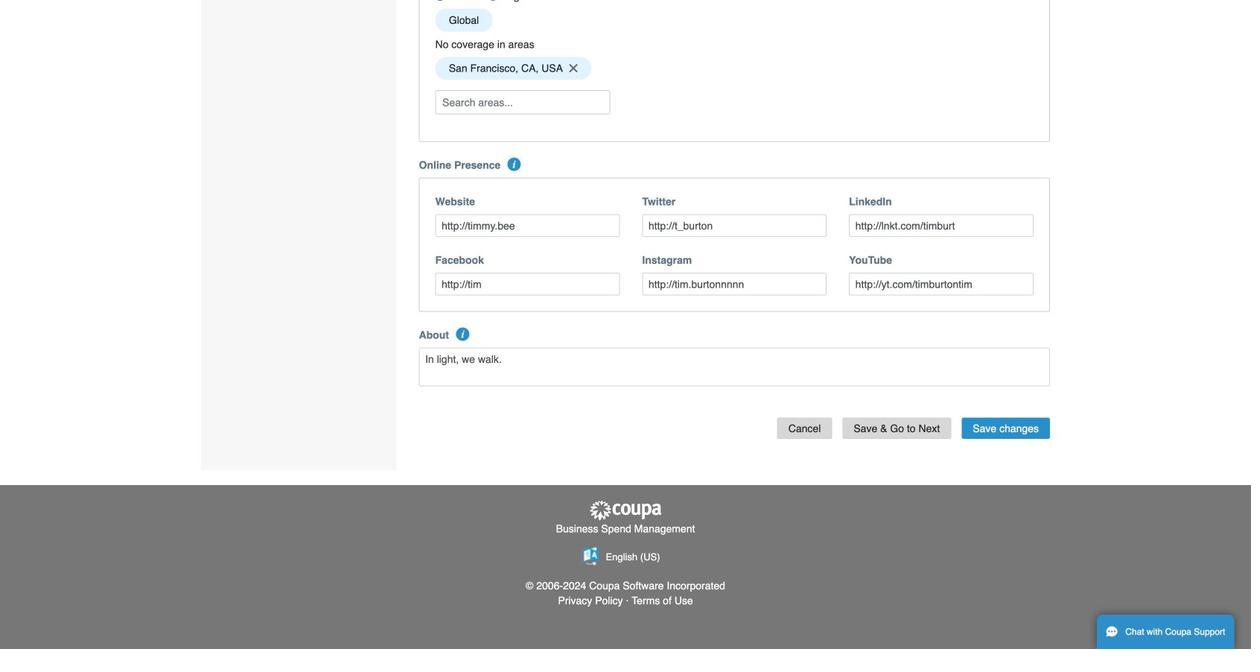 Task type: describe. For each thing, give the bounding box(es) containing it.
additional information image
[[508, 158, 521, 171]]

selected areas list box
[[430, 53, 1039, 84]]



Task type: vqa. For each thing, say whether or not it's contained in the screenshot.
bottommost Brainfarma
no



Task type: locate. For each thing, give the bounding box(es) containing it.
None text field
[[436, 214, 620, 237], [643, 214, 827, 237], [850, 214, 1034, 237], [436, 273, 620, 296], [850, 273, 1034, 296], [419, 348, 1051, 386], [436, 214, 620, 237], [643, 214, 827, 237], [850, 214, 1034, 237], [436, 273, 620, 296], [850, 273, 1034, 296], [419, 348, 1051, 386]]

option
[[436, 57, 591, 80]]

option inside selected areas list box
[[436, 57, 591, 80]]

coupa supplier portal image
[[589, 500, 663, 521]]

None text field
[[643, 273, 827, 296]]

Search areas... text field
[[437, 91, 609, 114]]

additional information image
[[456, 328, 470, 341]]



